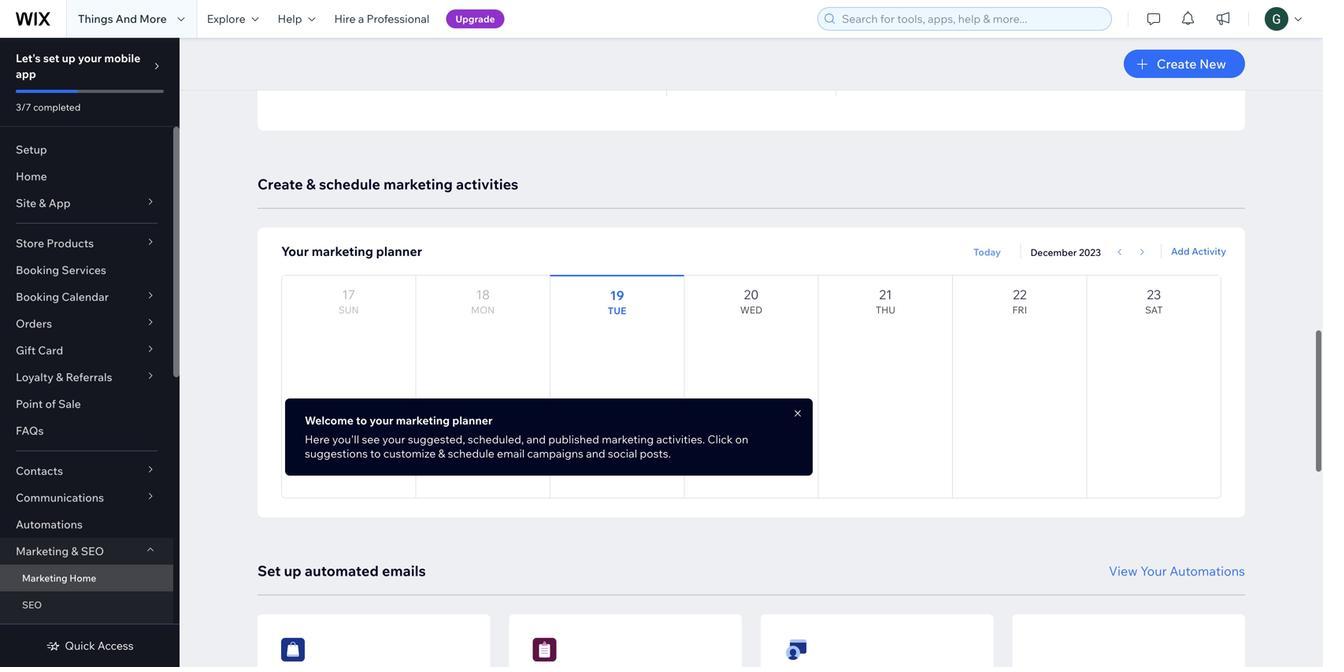 Task type: describe. For each thing, give the bounding box(es) containing it.
your inside the let's set up your mobile app
[[78, 51, 102, 65]]

activity
[[1192, 245, 1227, 257]]

1 vertical spatial your
[[370, 414, 394, 427]]

fri
[[1013, 304, 1028, 316]]

3/7 completed
[[16, 101, 81, 113]]

up inside the let's set up your mobile app
[[62, 51, 76, 65]]

18
[[476, 287, 490, 303]]

site & app
[[16, 196, 71, 210]]

& for schedule
[[306, 175, 316, 193]]

help button
[[268, 0, 325, 38]]

social
[[608, 447, 638, 460]]

automations link
[[0, 511, 173, 538]]

activities
[[456, 175, 519, 193]]

quick access
[[65, 639, 134, 653]]

sale
[[58, 397, 81, 411]]

a
[[358, 12, 364, 26]]

gift
[[16, 344, 36, 357]]

0 horizontal spatial planner
[[376, 243, 422, 259]]

23
[[1147, 287, 1162, 303]]

completed
[[33, 101, 81, 113]]

things and more
[[78, 12, 167, 26]]

loyalty & referrals button
[[0, 364, 173, 391]]

point of sale link
[[0, 391, 173, 418]]

3/7
[[16, 101, 31, 113]]

marketing home link
[[0, 565, 173, 592]]

marketing left activities
[[384, 175, 453, 193]]

view your automations
[[1109, 563, 1246, 579]]

your marketing planner
[[281, 243, 422, 259]]

communications
[[16, 491, 104, 505]]

view
[[1109, 563, 1138, 579]]

loyalty
[[16, 370, 54, 384]]

products
[[47, 236, 94, 250]]

contacts button
[[0, 458, 173, 485]]

booking calendar button
[[0, 284, 173, 310]]

point of sale
[[16, 397, 81, 411]]

marketing up suggested,
[[396, 414, 450, 427]]

of
[[45, 397, 56, 411]]

calendar
[[62, 290, 109, 304]]

access
[[98, 639, 134, 653]]

booking calendar
[[16, 290, 109, 304]]

view your automations link
[[1109, 562, 1246, 581]]

create new button
[[1124, 50, 1246, 78]]

hire a professional link
[[325, 0, 439, 38]]

marketing for marketing home
[[22, 572, 67, 584]]

planner inside welcome to your marketing planner here you'll see your suggested, scheduled, and published marketing activities. click on suggestions to customize & schedule email campaigns and social posts.
[[452, 414, 493, 427]]

Search for tools, apps, help & more... field
[[837, 8, 1107, 30]]

sun
[[339, 304, 359, 316]]

1 horizontal spatial home
[[70, 572, 96, 584]]

19
[[610, 288, 624, 303]]

20
[[744, 287, 759, 303]]

1 horizontal spatial and
[[586, 447, 606, 460]]

set up automated emails
[[258, 562, 426, 580]]

store products
[[16, 236, 94, 250]]

site
[[16, 196, 36, 210]]

2023
[[1079, 247, 1101, 258]]

more
[[140, 12, 167, 26]]

17
[[342, 287, 355, 303]]

seo inside dropdown button
[[81, 544, 104, 558]]

0 horizontal spatial to
[[356, 414, 367, 427]]

let's
[[16, 51, 41, 65]]

loyalty & referrals
[[16, 370, 112, 384]]

orders button
[[0, 310, 173, 337]]

campaigns
[[527, 447, 584, 460]]

contacts
[[16, 464, 63, 478]]

marketing & seo
[[16, 544, 104, 558]]

17 sun
[[339, 287, 359, 316]]

create & schedule marketing activities
[[258, 175, 519, 193]]

quick access button
[[46, 639, 134, 653]]

hire
[[334, 12, 356, 26]]

add activity
[[1172, 245, 1227, 257]]

1 vertical spatial up
[[284, 562, 302, 580]]

tue
[[608, 305, 627, 317]]

20 wed
[[740, 287, 763, 316]]

21
[[879, 287, 892, 303]]

home link
[[0, 163, 173, 190]]

create for create new
[[1157, 56, 1197, 72]]

automated
[[305, 562, 379, 580]]

today
[[974, 246, 1001, 258]]

mon
[[471, 304, 495, 316]]

sat
[[1146, 304, 1163, 316]]

marketing for marketing & seo
[[16, 544, 69, 558]]

faqs link
[[0, 418, 173, 444]]

1 - from the left
[[521, 74, 525, 90]]

site & app button
[[0, 190, 173, 217]]

automations inside sidebar element
[[16, 518, 83, 531]]

22 fri
[[1013, 287, 1028, 316]]

see
[[362, 433, 380, 446]]

marketing home
[[22, 572, 96, 584]]



Task type: vqa. For each thing, say whether or not it's contained in the screenshot.


Task type: locate. For each thing, give the bounding box(es) containing it.
1 booking from the top
[[16, 263, 59, 277]]

store
[[16, 236, 44, 250]]

create
[[1157, 56, 1197, 72], [258, 175, 303, 193]]

schedule
[[319, 175, 380, 193], [448, 447, 495, 460]]

welcome to your marketing planner here you'll see your suggested, scheduled, and published marketing activities. click on suggestions to customize & schedule email campaigns and social posts.
[[305, 414, 749, 460]]

gift card button
[[0, 337, 173, 364]]

services
[[62, 263, 106, 277]]

sidebar element
[[0, 38, 180, 667]]

0 horizontal spatial -
[[521, 74, 525, 90]]

0 horizontal spatial category image
[[281, 638, 305, 662]]

& up your marketing planner
[[306, 175, 316, 193]]

booking for booking calendar
[[16, 290, 59, 304]]

seo link
[[0, 592, 173, 618]]

& down suggested,
[[438, 447, 446, 460]]

1 horizontal spatial create
[[1157, 56, 1197, 72]]

1 vertical spatial marketing
[[22, 572, 67, 584]]

1 horizontal spatial your
[[1141, 563, 1167, 579]]

explore
[[207, 12, 246, 26]]

0 horizontal spatial create
[[258, 175, 303, 193]]

1 vertical spatial to
[[370, 447, 381, 460]]

planner
[[376, 243, 422, 259], [452, 414, 493, 427]]

booking for booking services
[[16, 263, 59, 277]]

1 vertical spatial automations
[[1170, 563, 1246, 579]]

upgrade button
[[446, 9, 505, 28]]

home down setup
[[16, 169, 47, 183]]

upgrade
[[456, 13, 495, 25]]

1 vertical spatial your
[[1141, 563, 1167, 579]]

your up customize
[[383, 433, 405, 446]]

0 vertical spatial your
[[281, 243, 309, 259]]

1 horizontal spatial up
[[284, 562, 302, 580]]

23 sat
[[1146, 287, 1163, 316]]

1 vertical spatial schedule
[[448, 447, 495, 460]]

welcome
[[305, 414, 354, 427]]

2 category image from the left
[[533, 638, 557, 662]]

card
[[38, 344, 63, 357]]

category image
[[281, 638, 305, 662], [533, 638, 557, 662]]

home up the seo link at the left bottom of the page
[[70, 572, 96, 584]]

& for referrals
[[56, 370, 63, 384]]

schedule up your marketing planner
[[319, 175, 380, 193]]

1 vertical spatial and
[[586, 447, 606, 460]]

your up see in the left bottom of the page
[[370, 414, 394, 427]]

0 vertical spatial your
[[78, 51, 102, 65]]

let's set up your mobile app
[[16, 51, 141, 81]]

2 booking from the top
[[16, 290, 59, 304]]

your
[[281, 243, 309, 259], [1141, 563, 1167, 579]]

0 vertical spatial seo
[[81, 544, 104, 558]]

0 vertical spatial home
[[16, 169, 47, 183]]

december 2023
[[1031, 247, 1101, 258]]

december
[[1031, 247, 1077, 258]]

& inside 'loyalty & referrals' "dropdown button"
[[56, 370, 63, 384]]

you'll
[[332, 433, 359, 446]]

2 horizontal spatial -
[[860, 74, 864, 90]]

0 horizontal spatial up
[[62, 51, 76, 65]]

marketing up marketing home
[[16, 544, 69, 558]]

2 - from the left
[[691, 74, 695, 90]]

mobile
[[104, 51, 141, 65]]

1 category image from the left
[[281, 638, 305, 662]]

published
[[549, 433, 600, 446]]

0 vertical spatial automations
[[16, 518, 83, 531]]

and
[[116, 12, 137, 26]]

0 horizontal spatial your
[[281, 243, 309, 259]]

& for seo
[[71, 544, 78, 558]]

wed
[[740, 304, 763, 316]]

marketing down marketing & seo
[[22, 572, 67, 584]]

& inside marketing & seo dropdown button
[[71, 544, 78, 558]]

add
[[1172, 245, 1190, 257]]

scheduled,
[[468, 433, 524, 446]]

0 vertical spatial schedule
[[319, 175, 380, 193]]

planner down create & schedule marketing activities
[[376, 243, 422, 259]]

customize
[[383, 447, 436, 460]]

0 horizontal spatial and
[[527, 433, 546, 446]]

marketing
[[16, 544, 69, 558], [22, 572, 67, 584]]

& for app
[[39, 196, 46, 210]]

faqs
[[16, 424, 44, 438]]

0 vertical spatial to
[[356, 414, 367, 427]]

1 vertical spatial planner
[[452, 414, 493, 427]]

0 vertical spatial planner
[[376, 243, 422, 259]]

app
[[16, 67, 36, 81]]

marketing
[[384, 175, 453, 193], [312, 243, 373, 259], [396, 414, 450, 427], [602, 433, 654, 446]]

0 horizontal spatial seo
[[22, 599, 42, 611]]

your left mobile
[[78, 51, 102, 65]]

1 horizontal spatial category image
[[533, 638, 557, 662]]

& right site
[[39, 196, 46, 210]]

& down automations link
[[71, 544, 78, 558]]

& inside site & app popup button
[[39, 196, 46, 210]]

0 vertical spatial create
[[1157, 56, 1197, 72]]

& inside welcome to your marketing planner here you'll see your suggested, scheduled, and published marketing activities. click on suggestions to customize & schedule email campaigns and social posts.
[[438, 447, 446, 460]]

marketing up social
[[602, 433, 654, 446]]

new
[[1200, 56, 1227, 72]]

emails
[[382, 562, 426, 580]]

18 mon
[[471, 287, 495, 316]]

to up see in the left bottom of the page
[[356, 414, 367, 427]]

0 horizontal spatial automations
[[16, 518, 83, 531]]

0 horizontal spatial schedule
[[319, 175, 380, 193]]

setup
[[16, 143, 47, 156]]

here
[[305, 433, 330, 446]]

schedule inside welcome to your marketing planner here you'll see your suggested, scheduled, and published marketing activities. click on suggestions to customize & schedule email campaigns and social posts.
[[448, 447, 495, 460]]

and down published
[[586, 447, 606, 460]]

1 vertical spatial create
[[258, 175, 303, 193]]

0 vertical spatial booking
[[16, 263, 59, 277]]

create inside button
[[1157, 56, 1197, 72]]

orders
[[16, 317, 52, 331]]

on
[[736, 433, 749, 446]]

set
[[43, 51, 59, 65]]

1 horizontal spatial to
[[370, 447, 381, 460]]

0 vertical spatial up
[[62, 51, 76, 65]]

app
[[49, 196, 71, 210]]

hire a professional
[[334, 12, 430, 26]]

schedule down scheduled,
[[448, 447, 495, 460]]

2 vertical spatial your
[[383, 433, 405, 446]]

and up campaigns
[[527, 433, 546, 446]]

1 horizontal spatial seo
[[81, 544, 104, 558]]

set
[[258, 562, 281, 580]]

and
[[527, 433, 546, 446], [586, 447, 606, 460]]

-
[[521, 74, 525, 90], [691, 74, 695, 90], [860, 74, 864, 90]]

1 horizontal spatial -
[[691, 74, 695, 90]]

planner up scheduled,
[[452, 414, 493, 427]]

marketing & seo button
[[0, 538, 173, 565]]

booking services link
[[0, 257, 173, 284]]

1 horizontal spatial automations
[[1170, 563, 1246, 579]]

professional
[[367, 12, 430, 26]]

booking inside dropdown button
[[16, 290, 59, 304]]

gift card
[[16, 344, 63, 357]]

setup link
[[0, 136, 173, 163]]

0 horizontal spatial home
[[16, 169, 47, 183]]

1 horizontal spatial schedule
[[448, 447, 495, 460]]

communications button
[[0, 485, 173, 511]]

1 vertical spatial home
[[70, 572, 96, 584]]

to down see in the left bottom of the page
[[370, 447, 381, 460]]

add activity button
[[1172, 244, 1227, 258]]

22
[[1013, 287, 1027, 303]]

marketing up 17
[[312, 243, 373, 259]]

referrals
[[66, 370, 112, 384]]

3 - from the left
[[860, 74, 864, 90]]

store products button
[[0, 230, 173, 257]]

quick
[[65, 639, 95, 653]]

your
[[78, 51, 102, 65], [370, 414, 394, 427], [383, 433, 405, 446]]

thu
[[876, 304, 896, 316]]

activities.
[[657, 433, 705, 446]]

1 vertical spatial booking
[[16, 290, 59, 304]]

booking up orders
[[16, 290, 59, 304]]

marketing inside dropdown button
[[16, 544, 69, 558]]

booking down store at top left
[[16, 263, 59, 277]]

1 horizontal spatial planner
[[452, 414, 493, 427]]

1 vertical spatial seo
[[22, 599, 42, 611]]

0 vertical spatial and
[[527, 433, 546, 446]]

home
[[16, 169, 47, 183], [70, 572, 96, 584]]

21 thu
[[876, 287, 896, 316]]

create for create & schedule marketing activities
[[258, 175, 303, 193]]

19 tue
[[608, 288, 627, 317]]

posts.
[[640, 447, 671, 460]]

seo down marketing home
[[22, 599, 42, 611]]

suggested,
[[408, 433, 465, 446]]

0 vertical spatial marketing
[[16, 544, 69, 558]]

& right loyalty
[[56, 370, 63, 384]]

seo down automations link
[[81, 544, 104, 558]]

email
[[497, 447, 525, 460]]



